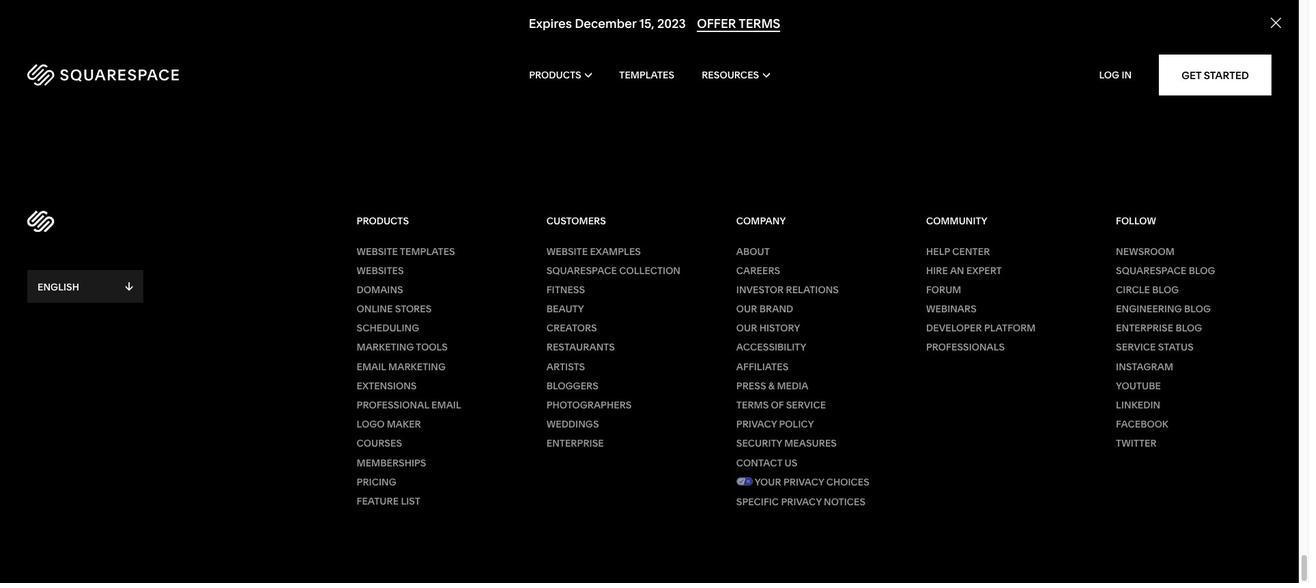 Task type: describe. For each thing, give the bounding box(es) containing it.
2023
[[657, 16, 686, 32]]

online stores link
[[357, 303, 512, 316]]

blog for enterprise blog
[[1176, 322, 1202, 335]]

affiliates link
[[736, 361, 892, 373]]

fitness link
[[547, 284, 702, 296]]

english
[[38, 281, 79, 293]]

affiliates
[[736, 361, 789, 373]]

0 horizontal spatial products
[[357, 215, 409, 227]]

photographers
[[547, 399, 632, 412]]

circle blog
[[1116, 284, 1179, 296]]

squarespace collection link
[[547, 265, 702, 277]]

email marketing
[[357, 361, 446, 373]]

press
[[736, 380, 766, 392]]

privacy for your
[[784, 476, 824, 489]]

customers
[[547, 215, 606, 227]]

us state privacy opt-out icon image
[[736, 478, 753, 486]]

online stores
[[357, 303, 432, 315]]

feature list
[[357, 496, 420, 508]]

bloggers
[[547, 380, 599, 392]]

enterprise link
[[547, 438, 702, 450]]

instagram
[[1116, 361, 1174, 373]]

your privacy choices link
[[736, 476, 892, 496]]

contact us link
[[736, 457, 892, 470]]

service inside "link"
[[1116, 342, 1156, 354]]

contact
[[736, 457, 782, 469]]

1 squarespace logo link from the top
[[27, 64, 276, 86]]

facebook
[[1116, 419, 1169, 431]]

offer terms
[[697, 16, 781, 32]]

website examples
[[547, 245, 641, 258]]

developer
[[926, 322, 982, 335]]

expert
[[967, 265, 1002, 277]]

webinars link
[[926, 303, 1082, 316]]

get
[[1182, 69, 1202, 82]]

0 vertical spatial privacy
[[736, 419, 777, 431]]

2 squarespace logo link from the top
[[27, 208, 357, 235]]

help center
[[926, 245, 990, 258]]

specific privacy notices
[[736, 496, 866, 509]]

about
[[736, 245, 770, 258]]

service status
[[1116, 342, 1194, 354]]

card
[[211, 41, 234, 55]]

engineering blog
[[1116, 303, 1211, 315]]

professional email link
[[357, 399, 512, 412]]

log             in link
[[1099, 69, 1132, 81]]

squarespace for fitness
[[547, 265, 617, 277]]

1 squarespace logo image from the top
[[27, 64, 179, 86]]

required.
[[237, 41, 283, 55]]

professionals
[[926, 342, 1005, 354]]

1 horizontal spatial templates
[[619, 69, 675, 81]]

developer platform link
[[926, 322, 1082, 335]]

0 vertical spatial terms
[[739, 16, 781, 32]]

your privacy choices
[[753, 476, 870, 489]]

help
[[926, 245, 950, 258]]

investor relations link
[[736, 284, 892, 296]]

examples
[[590, 245, 641, 258]]

accessibility
[[736, 342, 806, 354]]

help center link
[[926, 245, 1082, 258]]

blog for squarespace blog
[[1189, 265, 1216, 277]]

privacy policy link
[[736, 419, 892, 431]]

1 vertical spatial marketing
[[388, 361, 446, 373]]

professional
[[357, 399, 429, 412]]

blog for circle blog
[[1153, 284, 1179, 296]]

squarespace blog link
[[1116, 265, 1272, 277]]

memberships
[[357, 457, 426, 469]]

our for our brand
[[736, 303, 757, 315]]

about link
[[736, 245, 892, 258]]

website for website examples
[[547, 245, 588, 258]]

beauty
[[547, 303, 584, 315]]

youtube
[[1116, 380, 1161, 392]]

creators
[[547, 322, 597, 335]]

developer platform
[[926, 322, 1036, 335]]

1 vertical spatial terms
[[736, 399, 769, 412]]

privacy for specific
[[781, 496, 822, 509]]

restaurants
[[547, 342, 615, 354]]

an
[[950, 265, 964, 277]]

restaurants link
[[547, 342, 702, 354]]

history
[[760, 322, 800, 335]]

scheduling link
[[357, 322, 512, 335]]

no
[[161, 41, 176, 55]]

community
[[926, 215, 988, 227]]

websites
[[357, 265, 404, 277]]

hire
[[926, 265, 948, 277]]

0 vertical spatial email
[[357, 361, 386, 373]]

policy
[[779, 419, 814, 431]]

investor
[[736, 284, 784, 296]]

resources button
[[702, 48, 770, 102]]

center
[[952, 245, 990, 258]]

logo maker
[[357, 419, 421, 431]]

circle blog link
[[1116, 284, 1272, 296]]

enterprise blog
[[1116, 322, 1202, 335]]

squarespace blog
[[1116, 265, 1216, 277]]

log             in
[[1099, 69, 1132, 81]]

started
[[1204, 69, 1249, 82]]

of
[[771, 399, 784, 412]]

specific privacy notices link
[[736, 496, 892, 509]]

our for our history
[[736, 322, 757, 335]]



Task type: locate. For each thing, give the bounding box(es) containing it.
status
[[1158, 342, 1194, 354]]

security
[[736, 438, 782, 450]]

photographers link
[[547, 399, 702, 412]]

artists link
[[547, 361, 702, 373]]

1 vertical spatial service
[[786, 399, 826, 412]]

no credit card required. cancel anytime.
[[161, 41, 283, 70]]

privacy
[[736, 419, 777, 431], [784, 476, 824, 489], [781, 496, 822, 509]]

2 vertical spatial privacy
[[781, 496, 822, 509]]

webinars
[[926, 303, 977, 315]]

0 horizontal spatial squarespace
[[547, 265, 617, 277]]

products down expires
[[529, 69, 581, 81]]

enterprise blog link
[[1116, 322, 1272, 335]]

2 our from the top
[[736, 322, 757, 335]]

linkedin link
[[1116, 399, 1272, 412]]

1 vertical spatial squarespace logo link
[[27, 208, 357, 235]]

products up website templates
[[357, 215, 409, 227]]

security measures link
[[736, 438, 892, 450]]

professional email
[[357, 399, 461, 412]]

templates link
[[619, 48, 675, 102]]

2 website from the left
[[547, 245, 588, 258]]

offer
[[697, 16, 736, 32]]

blog for engineering blog
[[1184, 303, 1211, 315]]

1 vertical spatial squarespace logo image
[[27, 211, 54, 232]]

1 our from the top
[[736, 303, 757, 315]]

1 horizontal spatial squarespace
[[1116, 265, 1187, 277]]

products inside button
[[529, 69, 581, 81]]

tools
[[416, 342, 448, 354]]

0 vertical spatial service
[[1116, 342, 1156, 354]]

products button
[[529, 48, 592, 102]]

1 horizontal spatial email
[[432, 399, 461, 412]]

terms down press on the bottom right of the page
[[736, 399, 769, 412]]

marketing
[[357, 342, 414, 354], [388, 361, 446, 373]]

specific
[[736, 496, 779, 509]]

website for website templates
[[357, 245, 398, 258]]

squarespace down the 'website examples'
[[547, 265, 617, 277]]

squarespace for circle blog
[[1116, 265, 1187, 277]]

hire an expert link
[[926, 265, 1082, 277]]

websites link
[[357, 265, 512, 277]]

1 horizontal spatial website
[[547, 245, 588, 258]]

linkedin
[[1116, 399, 1161, 412]]

0 vertical spatial our
[[736, 303, 757, 315]]

feature list link
[[357, 496, 512, 508]]

privacy down your privacy choices
[[781, 496, 822, 509]]

templates down 15,
[[619, 69, 675, 81]]

platform
[[984, 322, 1036, 335]]

1 vertical spatial products
[[357, 215, 409, 227]]

pricing link
[[357, 476, 512, 489]]

0 horizontal spatial enterprise
[[547, 438, 604, 450]]

press & media link
[[736, 380, 892, 393]]

squarespace up circle blog
[[1116, 265, 1187, 277]]

1 horizontal spatial service
[[1116, 342, 1156, 354]]

log
[[1099, 69, 1120, 81]]

website up websites
[[357, 245, 398, 258]]

0 vertical spatial squarespace logo image
[[27, 64, 179, 86]]

2 squarespace from the left
[[1116, 265, 1187, 277]]

1 horizontal spatial products
[[529, 69, 581, 81]]

courses link
[[357, 438, 512, 450]]

newsroom
[[1116, 245, 1175, 258]]

our down "our brand"
[[736, 322, 757, 335]]

brand
[[760, 303, 793, 315]]

email up extensions
[[357, 361, 386, 373]]

twitter link
[[1116, 438, 1272, 450]]

december
[[575, 16, 637, 32]]

marketing tools link
[[357, 342, 512, 354]]

notices
[[824, 496, 866, 509]]

service
[[1116, 342, 1156, 354], [786, 399, 826, 412]]

terms right offer
[[739, 16, 781, 32]]

feature
[[357, 496, 399, 508]]

terms of service link
[[736, 399, 892, 412]]

our inside our history link
[[736, 322, 757, 335]]

2 squarespace logo image from the top
[[27, 211, 54, 232]]

&
[[769, 380, 775, 392]]

get started link
[[1159, 55, 1272, 96]]

logo
[[357, 419, 385, 431]]

enterprise for enterprise link
[[547, 438, 604, 450]]

1 vertical spatial our
[[736, 322, 757, 335]]

blog down squarespace blog
[[1153, 284, 1179, 296]]

terms
[[739, 16, 781, 32], [736, 399, 769, 412]]

0 horizontal spatial email
[[357, 361, 386, 373]]

us
[[785, 457, 798, 469]]

15,
[[639, 16, 655, 32]]

follow
[[1116, 215, 1156, 227]]

facebook link
[[1116, 419, 1272, 431]]

marketing tools
[[357, 342, 448, 354]]

website examples link
[[547, 245, 702, 258]]

email down the extensions link at left bottom
[[432, 399, 461, 412]]

blog down newsroom link
[[1189, 265, 1216, 277]]

0 vertical spatial templates
[[619, 69, 675, 81]]

0 vertical spatial marketing
[[357, 342, 414, 354]]

artists
[[547, 361, 585, 373]]

engineering blog link
[[1116, 303, 1272, 316]]

website
[[357, 245, 398, 258], [547, 245, 588, 258]]

domains
[[357, 284, 403, 296]]

1 horizontal spatial enterprise
[[1116, 322, 1174, 335]]

1 vertical spatial enterprise
[[547, 438, 604, 450]]

enterprise for enterprise blog
[[1116, 322, 1174, 335]]

marketing down tools
[[388, 361, 446, 373]]

email
[[357, 361, 386, 373], [432, 399, 461, 412]]

service down press & media link
[[786, 399, 826, 412]]

↓
[[125, 280, 133, 293]]

expires december 15, 2023
[[529, 16, 686, 32]]

get started
[[1182, 69, 1249, 82]]

investor relations
[[736, 284, 839, 296]]

maker
[[387, 419, 421, 431]]

0 vertical spatial products
[[529, 69, 581, 81]]

weddings
[[547, 419, 599, 431]]

enterprise down weddings
[[547, 438, 604, 450]]

privacy up security
[[736, 419, 777, 431]]

measures
[[785, 438, 837, 450]]

1 website from the left
[[357, 245, 398, 258]]

0 horizontal spatial service
[[786, 399, 826, 412]]

website down customers
[[547, 245, 588, 258]]

blog down 'circle blog' link
[[1184, 303, 1211, 315]]

weddings link
[[547, 419, 702, 431]]

our down "investor"
[[736, 303, 757, 315]]

squarespace logo image
[[27, 64, 179, 86], [27, 211, 54, 232]]

beauty link
[[547, 303, 702, 316]]

our
[[736, 303, 757, 315], [736, 322, 757, 335]]

collection
[[619, 265, 681, 277]]

website templates
[[357, 245, 455, 258]]

security measures
[[736, 438, 837, 450]]

service up instagram
[[1116, 342, 1156, 354]]

0 vertical spatial squarespace logo link
[[27, 64, 276, 86]]

your
[[755, 476, 781, 489]]

blog down the engineering blog link
[[1176, 322, 1202, 335]]

privacy policy
[[736, 419, 814, 431]]

our inside our brand "link"
[[736, 303, 757, 315]]

instagram link
[[1116, 361, 1272, 373]]

our history
[[736, 322, 800, 335]]

0 vertical spatial enterprise
[[1116, 322, 1174, 335]]

0 horizontal spatial website
[[357, 245, 398, 258]]

extensions link
[[357, 380, 512, 393]]

1 vertical spatial privacy
[[784, 476, 824, 489]]

creators link
[[547, 322, 702, 335]]

1 vertical spatial templates
[[400, 245, 455, 258]]

twitter
[[1116, 438, 1157, 450]]

careers link
[[736, 265, 892, 277]]

our history link
[[736, 322, 892, 335]]

1 vertical spatial email
[[432, 399, 461, 412]]

0 horizontal spatial templates
[[400, 245, 455, 258]]

enterprise down engineering
[[1116, 322, 1174, 335]]

templates inside website templates link
[[400, 245, 455, 258]]

expires
[[529, 16, 572, 32]]

1 squarespace from the left
[[547, 265, 617, 277]]

templates up websites link
[[400, 245, 455, 258]]

website templates link
[[357, 245, 512, 258]]

privacy up specific privacy notices
[[784, 476, 824, 489]]

marketing down scheduling
[[357, 342, 414, 354]]

memberships link
[[357, 457, 512, 470]]



Task type: vqa. For each thing, say whether or not it's contained in the screenshot.
Trial
no



